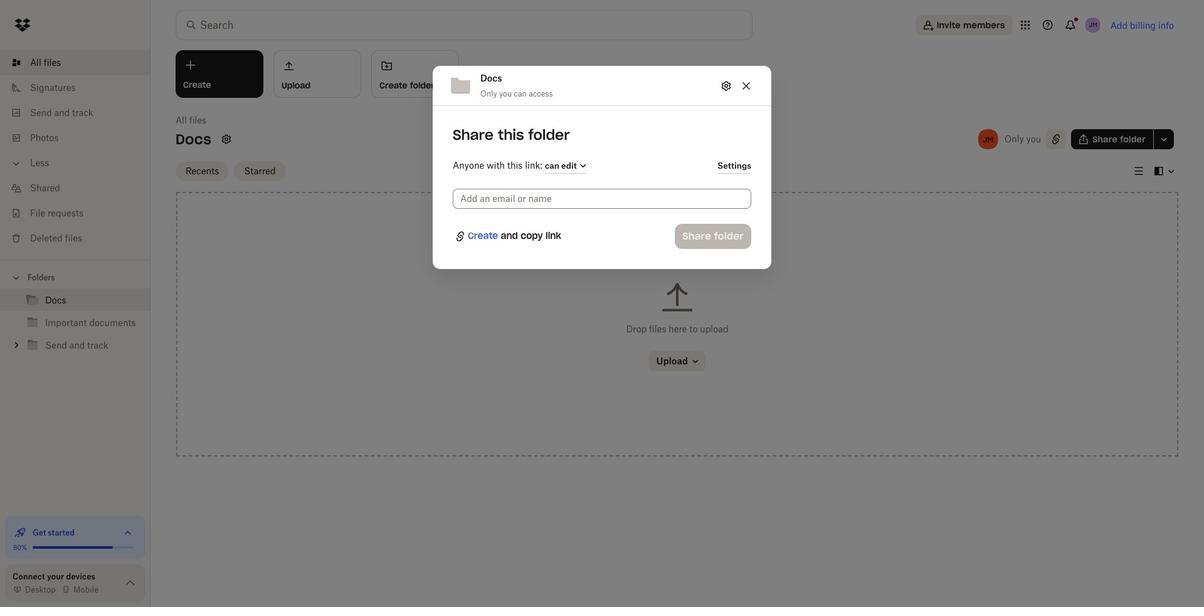 Task type: locate. For each thing, give the bounding box(es) containing it.
list
[[0, 43, 151, 260]]

list item
[[0, 50, 151, 75]]

group
[[0, 287, 151, 366]]

dropbox image
[[10, 13, 35, 38]]



Task type: describe. For each thing, give the bounding box(es) containing it.
sharing modal dialog
[[433, 66, 772, 369]]

Add an email or name text field
[[460, 192, 744, 206]]

less image
[[10, 157, 23, 170]]



Task type: vqa. For each thing, say whether or not it's contained in the screenshot.
middle with
no



